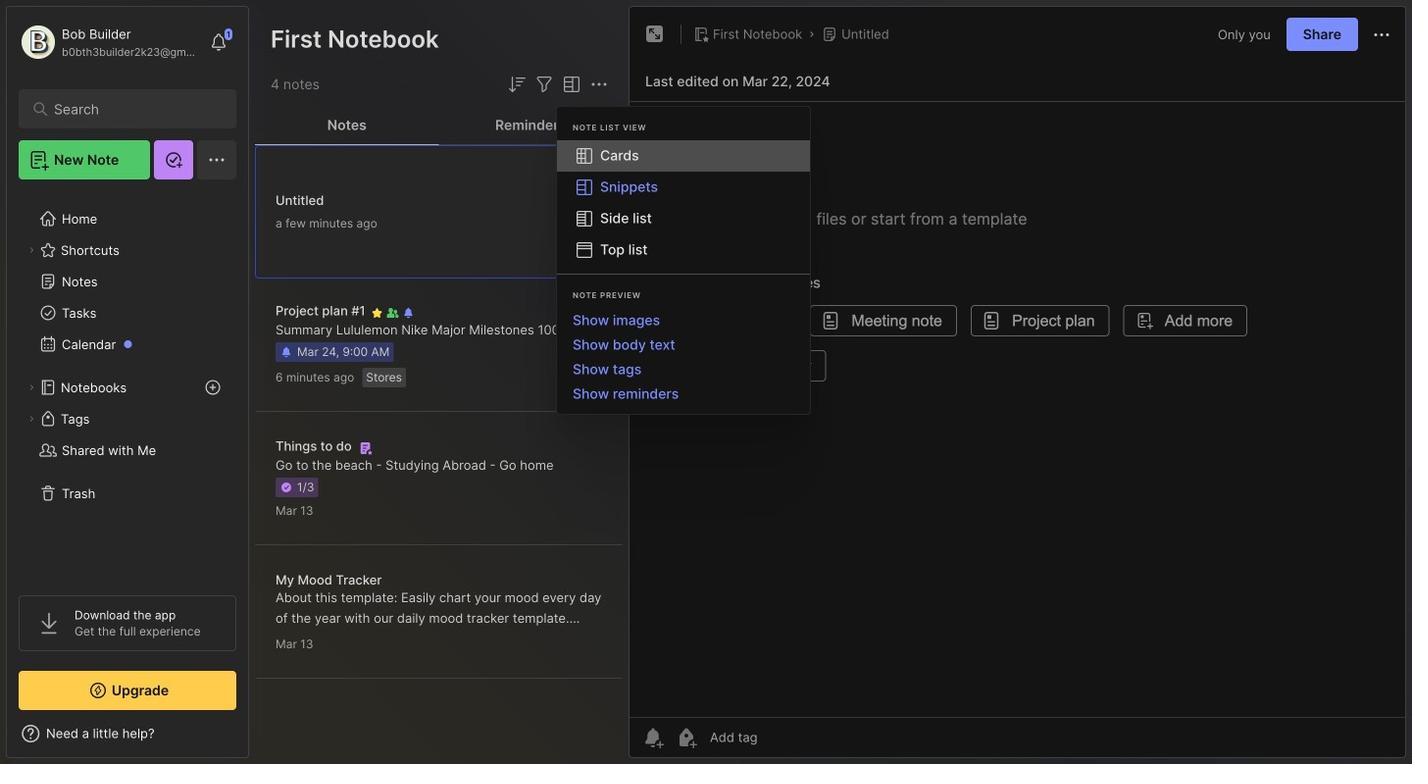 Task type: vqa. For each thing, say whether or not it's contained in the screenshot.
Search text box
yes



Task type: locate. For each thing, give the bounding box(es) containing it.
note window element
[[629, 6, 1407, 763]]

add tag image
[[675, 726, 699, 750]]

dropdown list menu
[[557, 140, 810, 266], [557, 308, 810, 406]]

View options field
[[556, 73, 584, 96]]

2 dropdown list menu from the top
[[557, 308, 810, 406]]

None search field
[[54, 97, 210, 121]]

tree inside main element
[[7, 191, 248, 578]]

Sort options field
[[505, 73, 529, 96]]

1 vertical spatial more actions field
[[588, 73, 611, 96]]

add a reminder image
[[642, 726, 665, 750]]

main element
[[0, 0, 255, 764]]

More actions field
[[1371, 22, 1394, 47], [588, 73, 611, 96]]

none search field inside main element
[[54, 97, 210, 121]]

expand note image
[[644, 23, 667, 46]]

0 vertical spatial dropdown list menu
[[557, 140, 810, 266]]

WHAT'S NEW field
[[7, 718, 248, 750]]

tab list
[[255, 106, 623, 145]]

tree
[[7, 191, 248, 578]]

1 horizontal spatial more actions field
[[1371, 22, 1394, 47]]

menu item
[[557, 140, 810, 172]]

expand notebooks image
[[26, 382, 37, 393]]

1 vertical spatial dropdown list menu
[[557, 308, 810, 406]]



Task type: describe. For each thing, give the bounding box(es) containing it.
more actions image
[[1371, 23, 1394, 47]]

Add tag field
[[708, 729, 856, 746]]

Note Editor text field
[[630, 101, 1406, 717]]

1 dropdown list menu from the top
[[557, 140, 810, 266]]

expand tags image
[[26, 413, 37, 425]]

0 vertical spatial more actions field
[[1371, 22, 1394, 47]]

Add filters field
[[533, 73, 556, 96]]

0 horizontal spatial more actions field
[[588, 73, 611, 96]]

click to collapse image
[[248, 728, 262, 752]]

add filters image
[[533, 73, 556, 96]]

Account field
[[19, 23, 200, 62]]

Search text field
[[54, 100, 210, 119]]

more actions image
[[588, 73, 611, 96]]



